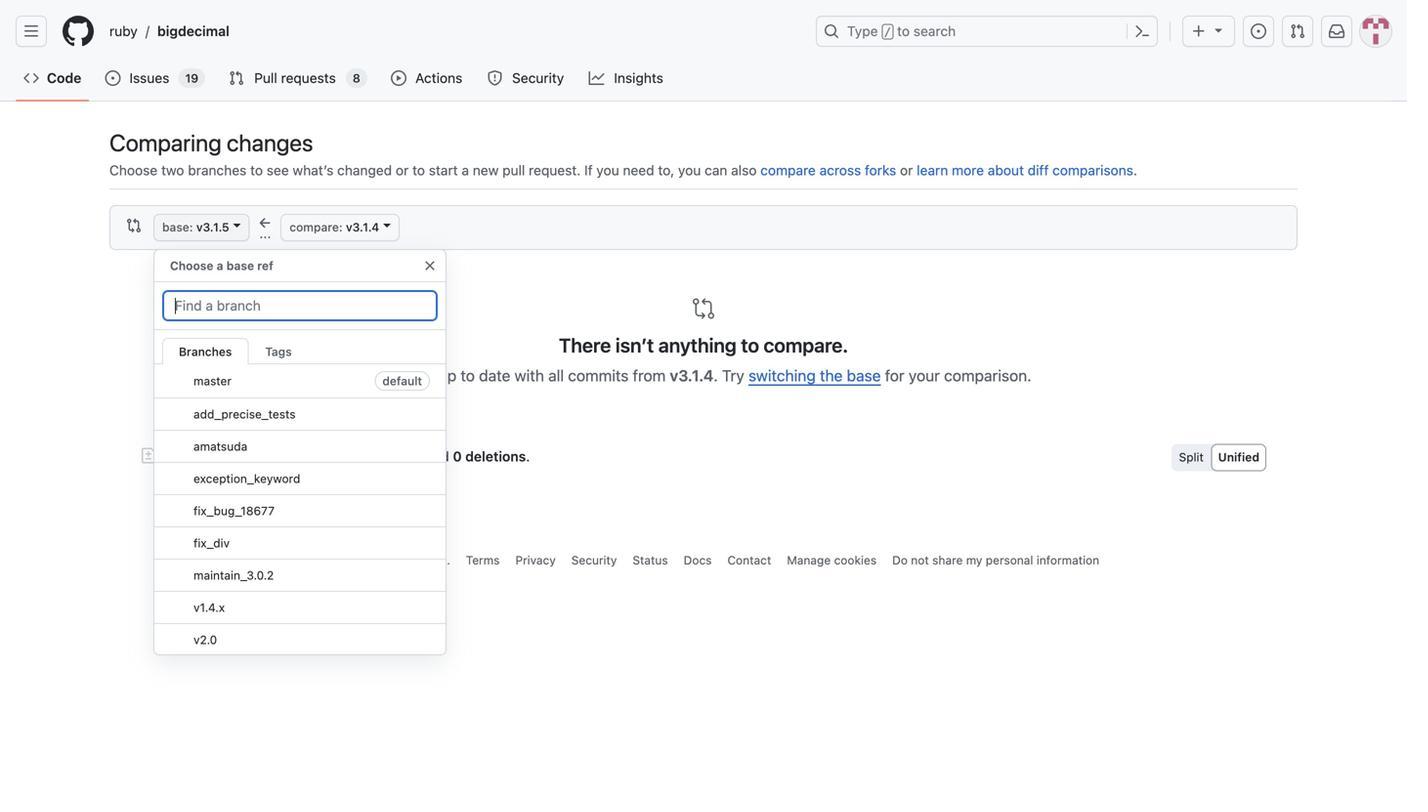 Task type: vqa. For each thing, say whether or not it's contained in the screenshot.
2 to the left
no



Task type: describe. For each thing, give the bounding box(es) containing it.
close menu image
[[422, 258, 438, 274]]

for
[[885, 367, 905, 385]]

2 0 from the left
[[453, 449, 462, 465]]

. inside "comparing changes choose two branches to see what's changed or to start a new pull request.             if you need to, you can also compare across forks or learn more about diff comparisons ."
[[1134, 162, 1138, 178]]

can
[[705, 162, 728, 178]]

branches
[[188, 162, 247, 178]]

tags
[[265, 345, 292, 359]]

comparison.
[[945, 367, 1032, 385]]

19
[[185, 71, 199, 85]]

pull
[[503, 162, 525, 178]]

requests
[[281, 70, 336, 86]]

deletions
[[466, 449, 526, 465]]

see
[[267, 162, 289, 178]]

commits
[[568, 367, 629, 385]]

0 vertical spatial security
[[512, 70, 564, 86]]

tags button
[[249, 338, 309, 365]]

a inside "comparing changes choose two branches to see what's changed or to start a new pull request.             if you need to, you can also compare across forks or learn more about diff comparisons ."
[[462, 162, 469, 178]]

1 horizontal spatial issue opened image
[[1251, 23, 1267, 39]]

branches
[[179, 345, 232, 359]]

changes
[[227, 129, 313, 156]]

/ for type
[[884, 25, 892, 39]]

© 2023 github, inc.
[[339, 554, 450, 568]]

your
[[909, 367, 940, 385]]

inc.
[[430, 554, 450, 568]]

request.
[[529, 162, 581, 178]]

privacy
[[516, 554, 556, 568]]

all
[[549, 367, 564, 385]]

v1.4.x link
[[154, 592, 446, 625]]

status
[[633, 554, 668, 568]]

0 horizontal spatial v3.1.4
[[346, 220, 380, 234]]

if
[[585, 162, 593, 178]]

v3.1.5 inside there isn't anything to compare. v3.1.5 is up to date with             all commits from v3.1.4 .             try switching the base for your comparison.
[[376, 367, 419, 385]]

comparisons
[[1053, 162, 1134, 178]]

do
[[893, 554, 908, 568]]

contact
[[728, 554, 772, 568]]

switching the base link
[[749, 367, 881, 385]]

split button
[[1173, 448, 1211, 468]]

additions
[[361, 449, 422, 465]]

triangle down image
[[1211, 22, 1227, 38]]

play image
[[391, 70, 406, 86]]

ref
[[257, 259, 274, 273]]

is
[[423, 367, 435, 385]]

status link
[[633, 554, 668, 568]]

try
[[722, 367, 745, 385]]

plus image
[[1192, 23, 1207, 39]]

date
[[479, 367, 511, 385]]

default
[[383, 374, 422, 388]]

©
[[339, 554, 350, 568]]

2023
[[353, 554, 382, 568]]

manage cookies button
[[787, 552, 877, 569]]

fix_div link
[[154, 528, 446, 560]]

start
[[429, 162, 458, 178]]

comparing
[[109, 129, 222, 156]]

not
[[911, 554, 930, 568]]

to right up at the left top of the page
[[461, 367, 475, 385]]

1 vertical spatial choose
[[170, 259, 214, 273]]

to left see
[[250, 162, 263, 178]]

bigdecimal
[[157, 23, 230, 39]]

there
[[559, 334, 611, 357]]

v1.4.x
[[194, 601, 225, 615]]

choose inside "comparing changes choose two branches to see what's changed or to start a new pull request.             if you need to, you can also compare across forks or learn more about diff comparisons ."
[[109, 162, 158, 178]]

terms
[[466, 554, 500, 568]]

ruby / bigdecimal
[[109, 23, 230, 39]]

actions
[[416, 70, 463, 86]]

amatsuda
[[194, 440, 248, 454]]

add_precise_tests
[[194, 408, 296, 421]]

8
[[353, 71, 361, 85]]

manage cookies
[[787, 554, 877, 568]]

insights link
[[581, 64, 673, 93]]

add_precise_tests link
[[154, 399, 446, 431]]

share
[[933, 554, 963, 568]]

ruby
[[109, 23, 138, 39]]

search
[[914, 23, 956, 39]]

diff view list
[[1172, 444, 1267, 472]]

cookies
[[835, 554, 877, 568]]

type / to search
[[848, 23, 956, 39]]

code image
[[23, 70, 39, 86]]

github,
[[385, 554, 427, 568]]

changed
[[337, 162, 392, 178]]

maintain_3.0.2 link
[[154, 560, 446, 592]]

. inside there isn't anything to compare. v3.1.5 is up to date with             all commits from v3.1.4 .             try switching the base for your comparison.
[[714, 367, 718, 385]]

do not share my personal information button
[[893, 552, 1100, 569]]

fix_bug_18677 link
[[154, 496, 446, 528]]

file diff image
[[141, 448, 156, 464]]

v3.1.4 inside there isn't anything to compare. v3.1.5 is up to date with             all commits from v3.1.4 .             try switching the base for your comparison.
[[670, 367, 714, 385]]

across
[[820, 162, 862, 178]]

exception_keyword
[[194, 472, 300, 486]]

command palette image
[[1135, 23, 1151, 39]]

1 horizontal spatial homepage image
[[308, 548, 331, 571]]

to left start
[[413, 162, 425, 178]]



Task type: locate. For each thing, give the bounding box(es) containing it.
or right "changed" at the left
[[396, 162, 409, 178]]

homepage image
[[63, 16, 94, 47], [308, 548, 331, 571]]

1 horizontal spatial v3.1.5
[[376, 367, 419, 385]]

notifications image
[[1330, 23, 1345, 39]]

1 horizontal spatial or
[[900, 162, 913, 178]]

security left status link
[[572, 554, 617, 568]]

0 horizontal spatial git pull request image
[[229, 70, 245, 86]]

1 you from the left
[[597, 162, 620, 178]]

or
[[396, 162, 409, 178], [900, 162, 913, 178]]

1 vertical spatial with
[[318, 449, 345, 465]]

0 horizontal spatial git compare image
[[126, 218, 142, 234]]

Find a branch text field
[[162, 290, 438, 322]]

diff
[[1028, 162, 1049, 178]]

v3.1.5 up choose a base ref on the left top of the page
[[196, 220, 229, 234]]

0 horizontal spatial .
[[526, 449, 530, 465]]

1 horizontal spatial base
[[847, 367, 881, 385]]

isn't
[[616, 334, 654, 357]]

0 horizontal spatial you
[[597, 162, 620, 178]]

base inside there isn't anything to compare. v3.1.5 is up to date with             all commits from v3.1.4 .             try switching the base for your comparison.
[[847, 367, 881, 385]]

comparing changes choose two branches to see what's changed or to start a new pull request.             if you need to, you can also compare across forks or learn more about diff comparisons .
[[109, 129, 1138, 178]]

1 horizontal spatial security
[[572, 554, 617, 568]]

/ right ruby on the left of the page
[[146, 23, 150, 39]]

with 0 additions and 0 deletions .
[[315, 449, 530, 465]]

homepage image left ruby link
[[63, 16, 94, 47]]

1 vertical spatial homepage image
[[308, 548, 331, 571]]

list
[[102, 16, 805, 47]]

0 horizontal spatial issue opened image
[[105, 70, 121, 86]]

security link left status link
[[572, 554, 617, 568]]

0 horizontal spatial a
[[217, 259, 223, 273]]

anything
[[659, 334, 737, 357]]

to left search
[[898, 23, 910, 39]]

. right the diff
[[1134, 162, 1138, 178]]

issue opened image right triangle down image
[[1251, 23, 1267, 39]]

you right if
[[597, 162, 620, 178]]

issue opened image
[[1251, 23, 1267, 39], [105, 70, 121, 86]]

terms link
[[466, 554, 500, 568]]

1 horizontal spatial /
[[884, 25, 892, 39]]

base
[[227, 259, 254, 273], [847, 367, 881, 385]]

git compare image up the anything
[[692, 297, 716, 321]]

1 horizontal spatial a
[[462, 162, 469, 178]]

my
[[967, 554, 983, 568]]

fix_bug_18677
[[194, 504, 275, 518]]

to up try
[[741, 334, 760, 357]]

1 vertical spatial v3.1.4
[[670, 367, 714, 385]]

0 vertical spatial git compare image
[[126, 218, 142, 234]]

1 horizontal spatial git compare image
[[692, 297, 716, 321]]

information
[[1037, 554, 1100, 568]]

0 horizontal spatial v3.1.5
[[196, 220, 229, 234]]

1 vertical spatial .
[[714, 367, 718, 385]]

issue opened image left "issues"
[[105, 70, 121, 86]]

with inside there isn't anything to compare. v3.1.5 is up to date with             all commits from v3.1.4 .             try switching the base for your comparison.
[[515, 367, 544, 385]]

showing
[[156, 449, 214, 465]]

git compare image
[[126, 218, 142, 234], [692, 297, 716, 321]]

0 horizontal spatial with
[[318, 449, 345, 465]]

. right and at the left bottom of the page
[[526, 449, 530, 465]]

compare across forks button
[[761, 160, 897, 181]]

bigdecimal link
[[150, 16, 237, 47]]

amatsuda link
[[154, 431, 446, 463]]

2 or from the left
[[900, 162, 913, 178]]

2 vertical spatial .
[[526, 449, 530, 465]]

fix_div
[[194, 537, 230, 550]]

git pull request image left pull
[[229, 70, 245, 86]]

choose a base ref
[[170, 259, 274, 273]]

v3.1.5
[[196, 220, 229, 234], [376, 367, 419, 385]]

v3.1.4 down the anything
[[670, 367, 714, 385]]

maintain_3.0.2
[[194, 569, 274, 583]]

the
[[820, 367, 843, 385]]

security link left graph icon
[[480, 64, 574, 93]]

two
[[161, 162, 184, 178]]

1 vertical spatial git compare image
[[692, 297, 716, 321]]

with left all in the left of the page
[[515, 367, 544, 385]]

1 0 from the left
[[349, 449, 358, 465]]

0 vertical spatial v3.1.5
[[196, 220, 229, 234]]

/ inside type / to search
[[884, 25, 892, 39]]

0 horizontal spatial or
[[396, 162, 409, 178]]

0 horizontal spatial base
[[227, 259, 254, 273]]

about
[[988, 162, 1025, 178]]

learn
[[917, 162, 949, 178]]

privacy link
[[516, 554, 556, 568]]

git pull request image
[[1290, 23, 1306, 39], [229, 70, 245, 86]]

with down add_precise_tests link
[[318, 449, 345, 465]]

or left learn
[[900, 162, 913, 178]]

learn more about diff comparisons link
[[917, 162, 1134, 178]]

1 horizontal spatial with
[[515, 367, 544, 385]]

list containing ruby / bigdecimal
[[102, 16, 805, 47]]

security right shield icon
[[512, 70, 564, 86]]

1 vertical spatial git pull request image
[[229, 70, 245, 86]]

git pull request image for right issue opened image
[[1290, 23, 1306, 39]]

0 horizontal spatial choose
[[109, 162, 158, 178]]

1 horizontal spatial .
[[714, 367, 718, 385]]

tab list containing branches
[[154, 330, 446, 365]]

v3.1.4 down "changed" at the left
[[346, 220, 380, 234]]

/
[[146, 23, 150, 39], [884, 25, 892, 39]]

/ inside ruby / bigdecimal
[[146, 23, 150, 39]]

1 vertical spatial v3.1.5
[[376, 367, 419, 385]]

1 vertical spatial security link
[[572, 554, 617, 568]]

0 vertical spatial security link
[[480, 64, 574, 93]]

0 left 'additions'
[[349, 449, 358, 465]]

1 vertical spatial security
[[572, 554, 617, 568]]

1 or from the left
[[396, 162, 409, 178]]

graph image
[[589, 70, 605, 86]]

a
[[462, 162, 469, 178], [217, 259, 223, 273]]

new
[[473, 162, 499, 178]]

personal
[[986, 554, 1034, 568]]

1 horizontal spatial git pull request image
[[1290, 23, 1306, 39]]

branches button
[[162, 338, 249, 365]]

code link
[[16, 64, 89, 93]]

v2.0 link
[[154, 625, 446, 657]]

and
[[426, 449, 449, 465]]

switching
[[749, 367, 816, 385]]

git pull request image left the 'notifications' icon
[[1290, 23, 1306, 39]]

. left try
[[714, 367, 718, 385]]

a left new
[[462, 162, 469, 178]]

base left ref
[[227, 259, 254, 273]]

issues
[[130, 70, 169, 86]]

split
[[1180, 451, 1204, 464]]

pull requests
[[254, 70, 336, 86]]

base left for
[[847, 367, 881, 385]]

0 horizontal spatial homepage image
[[63, 16, 94, 47]]

0 vertical spatial a
[[462, 162, 469, 178]]

/ right type
[[884, 25, 892, 39]]

0 horizontal spatial security
[[512, 70, 564, 86]]

insights
[[614, 70, 664, 86]]

do not share my personal information
[[893, 554, 1100, 568]]

what's
[[293, 162, 334, 178]]

1 horizontal spatial you
[[678, 162, 701, 178]]

0 vertical spatial choose
[[109, 162, 158, 178]]

tab list
[[154, 330, 446, 365]]

git pull request image for issue opened image to the left
[[229, 70, 245, 86]]

0 horizontal spatial 0
[[349, 449, 358, 465]]

0 horizontal spatial /
[[146, 23, 150, 39]]

1 horizontal spatial v3.1.4
[[670, 367, 714, 385]]

up
[[439, 367, 457, 385]]

2 horizontal spatial .
[[1134, 162, 1138, 178]]

0 right and at the left bottom of the page
[[453, 449, 462, 465]]

also
[[731, 162, 757, 178]]

choose left ref
[[170, 259, 214, 273]]

0 vertical spatial homepage image
[[63, 16, 94, 47]]

0 vertical spatial .
[[1134, 162, 1138, 178]]

manage
[[787, 554, 831, 568]]

1 vertical spatial issue opened image
[[105, 70, 121, 86]]

ruby link
[[102, 16, 146, 47]]

0 vertical spatial v3.1.4
[[346, 220, 380, 234]]

pull
[[254, 70, 277, 86]]

1 vertical spatial base
[[847, 367, 881, 385]]

you right to,
[[678, 162, 701, 178]]

0 vertical spatial with
[[515, 367, 544, 385]]

unified button
[[1213, 448, 1266, 468]]

type
[[848, 23, 878, 39]]

arrow left image
[[258, 216, 273, 231]]

0 vertical spatial base
[[227, 259, 254, 273]]

1 horizontal spatial choose
[[170, 259, 214, 273]]

need
[[623, 162, 655, 178]]

a left ref
[[217, 259, 223, 273]]

0 vertical spatial git pull request image
[[1290, 23, 1306, 39]]

git compare image down comparing
[[126, 218, 142, 234]]

2 you from the left
[[678, 162, 701, 178]]

v2.0
[[194, 634, 217, 647]]

choose left two
[[109, 162, 158, 178]]

code
[[47, 70, 81, 86]]

0 vertical spatial issue opened image
[[1251, 23, 1267, 39]]

1 vertical spatial a
[[217, 259, 223, 273]]

homepage image left © on the bottom left of page
[[308, 548, 331, 571]]

v3.1.5 left is
[[376, 367, 419, 385]]

shield image
[[487, 70, 503, 86]]

v3.1.4
[[346, 220, 380, 234], [670, 367, 714, 385]]

1 horizontal spatial 0
[[453, 449, 462, 465]]

security link
[[480, 64, 574, 93], [572, 554, 617, 568]]

security
[[512, 70, 564, 86], [572, 554, 617, 568]]

compare.
[[764, 334, 849, 357]]

docs link
[[684, 554, 712, 568]]

compare
[[761, 162, 816, 178]]

/ for ruby
[[146, 23, 150, 39]]

actions link
[[383, 64, 472, 93]]

from
[[633, 367, 666, 385]]



